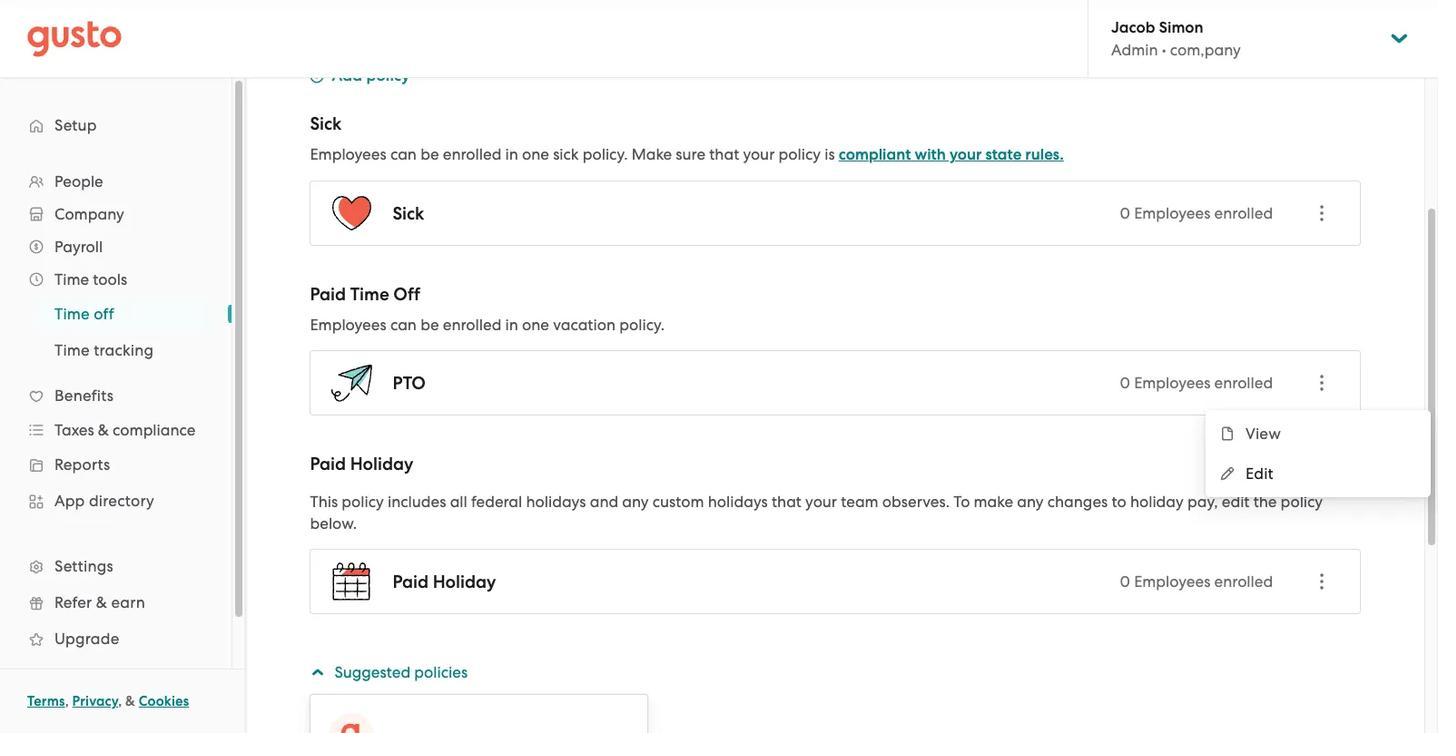 Task type: locate. For each thing, give the bounding box(es) containing it.
time inside "dropdown button"
[[54, 271, 89, 289]]

sick
[[310, 113, 342, 134], [393, 203, 424, 224]]

0 employees enrolled
[[1120, 204, 1273, 222], [1120, 374, 1273, 392], [1120, 573, 1273, 591]]

be for employees can be enrolled in one sick policy. make sure that your policy is compliant with your state rules.
[[420, 145, 439, 163]]

1 list from the top
[[0, 165, 232, 694]]

1 vertical spatial paid holiday
[[393, 572, 496, 592]]

1 vertical spatial 0 employees enrolled
[[1120, 374, 1273, 392]]

1 , from the left
[[65, 694, 69, 710]]

1 vertical spatial paid
[[310, 454, 346, 475]]

one left sick
[[522, 145, 549, 163]]

policy right the add on the left
[[366, 66, 410, 85]]

1 horizontal spatial ,
[[118, 694, 122, 710]]

0 employees enrolled for time
[[1120, 374, 1273, 392]]

,
[[65, 694, 69, 710], [118, 694, 122, 710]]

holidays left and
[[526, 493, 586, 511]]

enrolled inside employees can be enrolled in one sick policy. make sure that your policy is compliant with your state rules.
[[443, 145, 501, 163]]

policy. inside employees can be enrolled in one sick policy. make sure that your policy is compliant with your state rules.
[[583, 145, 628, 163]]

one left vacation
[[522, 316, 549, 334]]

this policy includes all federal holidays and any custom holidays that your team observes. to make any changes to holiday pay, edit the policy below.
[[310, 493, 1323, 533]]

that inside employees can be enrolled in one sick policy. make sure that your policy is compliant with your state rules.
[[709, 145, 739, 163]]

policy right the
[[1281, 493, 1323, 511]]

arrow right image
[[307, 665, 329, 680]]

time for time tools
[[54, 271, 89, 289]]

any right and
[[622, 493, 649, 511]]

policy left 'is'
[[778, 145, 821, 163]]

people button
[[18, 165, 213, 198]]

time off link
[[33, 298, 213, 330]]

holiday up includes
[[350, 454, 413, 475]]

holiday down all
[[433, 572, 496, 592]]

edit
[[1246, 465, 1274, 483]]

settings
[[54, 557, 113, 576]]

to
[[1112, 493, 1126, 511]]

to
[[953, 493, 970, 511]]

that left team
[[772, 493, 802, 511]]

time down time off
[[54, 341, 90, 360]]

0 vertical spatial 0
[[1120, 204, 1130, 222]]

sick up off
[[393, 203, 424, 224]]

can
[[390, 145, 417, 163], [390, 316, 417, 334]]

compliant
[[839, 145, 911, 164]]

0 horizontal spatial any
[[622, 493, 649, 511]]

0 vertical spatial that
[[709, 145, 739, 163]]

1 be from the top
[[420, 145, 439, 163]]

with
[[915, 145, 946, 164]]

paid holiday
[[310, 454, 413, 475], [393, 572, 496, 592]]

enrolled
[[443, 145, 501, 163], [1214, 204, 1273, 222], [443, 316, 501, 334], [1214, 374, 1273, 392], [1214, 573, 1273, 591]]

payroll button
[[18, 231, 213, 263]]

employees for sick
[[1134, 204, 1211, 222]]

your right the sure at the top left of page
[[743, 145, 775, 163]]

reports link
[[18, 448, 213, 481]]

policy up below.
[[342, 493, 384, 511]]

one for employees can be enrolled in one vacation policy.
[[522, 316, 549, 334]]

0 vertical spatial 0 employees enrolled
[[1120, 204, 1273, 222]]

paid left off
[[310, 284, 346, 305]]

1 vertical spatial one
[[522, 316, 549, 334]]

in left sick
[[505, 145, 518, 163]]

rules.
[[1025, 145, 1064, 164]]

that right the sure at the top left of page
[[709, 145, 739, 163]]

in left vacation
[[505, 316, 518, 334]]

paid for paid holiday
[[310, 454, 346, 475]]

paid up "this"
[[310, 454, 346, 475]]

terms
[[27, 694, 65, 710]]

, down 'help'
[[65, 694, 69, 710]]

0 vertical spatial sick
[[310, 113, 342, 134]]

time
[[54, 271, 89, 289], [350, 284, 389, 305], [54, 305, 90, 323], [54, 341, 90, 360]]

your for to
[[805, 493, 837, 511]]

help
[[54, 666, 89, 685]]

1 vertical spatial &
[[96, 594, 107, 612]]

pay,
[[1187, 493, 1218, 511]]

privacy
[[72, 694, 118, 710]]

policy. right sick
[[583, 145, 628, 163]]

that inside this policy includes all federal holidays and any custom holidays that your team observes. to make any changes to holiday pay, edit the policy below.
[[772, 493, 802, 511]]

enrolled for sick
[[1214, 204, 1273, 222]]

terms , privacy , & cookies
[[27, 694, 189, 710]]

1 horizontal spatial holiday
[[433, 572, 496, 592]]

2 , from the left
[[118, 694, 122, 710]]

paid down includes
[[393, 572, 429, 592]]

your left team
[[805, 493, 837, 511]]

policy
[[366, 66, 410, 85], [778, 145, 821, 163], [342, 493, 384, 511], [1281, 493, 1323, 511]]

time left "off" on the left of the page
[[54, 305, 90, 323]]

in for employees can be enrolled in one vacation policy.
[[505, 316, 518, 334]]

0 vertical spatial paid holiday
[[310, 454, 413, 475]]

your inside employees can be enrolled in one sick policy. make sure that your policy is compliant with your state rules.
[[743, 145, 775, 163]]

policy. for employees can be enrolled in one vacation policy.
[[619, 316, 665, 334]]

1 horizontal spatial your
[[805, 493, 837, 511]]

list
[[0, 165, 232, 694], [0, 296, 232, 369]]

directory
[[89, 492, 154, 510]]

2 vertical spatial 0
[[1120, 573, 1130, 591]]

0 for holiday
[[1120, 573, 1130, 591]]

1 horizontal spatial holidays
[[708, 493, 768, 511]]

can inside employees can be enrolled in one sick policy. make sure that your policy is compliant with your state rules.
[[390, 145, 417, 163]]

and
[[590, 493, 618, 511]]

can down add policy
[[390, 145, 417, 163]]

0 vertical spatial be
[[420, 145, 439, 163]]

2 any from the left
[[1017, 493, 1044, 511]]

refer & earn link
[[18, 586, 213, 619]]

0 horizontal spatial your
[[743, 145, 775, 163]]

1 in from the top
[[505, 145, 518, 163]]

view
[[1246, 425, 1281, 443]]

2 be from the top
[[420, 316, 439, 334]]

federal
[[471, 493, 522, 511]]

changes
[[1047, 493, 1108, 511]]

2 one from the top
[[522, 316, 549, 334]]

be
[[420, 145, 439, 163], [420, 316, 439, 334]]

reports
[[54, 456, 110, 474]]

2 vertical spatial &
[[125, 694, 135, 710]]

time down "payroll"
[[54, 271, 89, 289]]

help link
[[18, 659, 213, 692]]

0 vertical spatial paid
[[310, 284, 346, 305]]

app directory link
[[18, 485, 213, 517]]

3 0 employees enrolled from the top
[[1120, 573, 1273, 591]]

1 vertical spatial 0
[[1120, 374, 1130, 392]]

be for employees can be enrolled in one vacation policy.
[[420, 316, 439, 334]]

0 vertical spatial one
[[522, 145, 549, 163]]

, down help link
[[118, 694, 122, 710]]

payroll
[[54, 238, 103, 256]]

0 horizontal spatial ,
[[65, 694, 69, 710]]

module__icon___go7vc image
[[310, 69, 325, 84]]

holiday
[[350, 454, 413, 475], [433, 572, 496, 592]]

one inside employees can be enrolled in one sick policy. make sure that your policy is compliant with your state rules.
[[522, 145, 549, 163]]

1 vertical spatial in
[[505, 316, 518, 334]]

can for employees can be enrolled in one sick policy. make sure that your policy is compliant with your state rules.
[[390, 145, 417, 163]]

policy. right vacation
[[619, 316, 665, 334]]

3 0 from the top
[[1120, 573, 1130, 591]]

2 list from the top
[[0, 296, 232, 369]]

be inside employees can be enrolled in one sick policy. make sure that your policy is compliant with your state rules.
[[420, 145, 439, 163]]

your
[[743, 145, 775, 163], [950, 145, 982, 164], [805, 493, 837, 511]]

benefits
[[54, 387, 114, 405]]

1 vertical spatial can
[[390, 316, 417, 334]]

tracking
[[94, 341, 154, 360]]

time for time tracking
[[54, 341, 90, 360]]

2 in from the top
[[505, 316, 518, 334]]

more actions menu menu
[[1206, 410, 1431, 498]]

& inside dropdown button
[[98, 421, 109, 439]]

suggested policies
[[335, 664, 468, 682]]

privacy link
[[72, 694, 118, 710]]

view link
[[1206, 414, 1431, 454]]

0 vertical spatial &
[[98, 421, 109, 439]]

that
[[709, 145, 739, 163], [772, 493, 802, 511]]

1 vertical spatial be
[[420, 316, 439, 334]]

0 horizontal spatial holidays
[[526, 493, 586, 511]]

2 0 from the top
[[1120, 374, 1130, 392]]

custom
[[653, 493, 704, 511]]

1 can from the top
[[390, 145, 417, 163]]

any
[[622, 493, 649, 511], [1017, 493, 1044, 511]]

0 vertical spatial in
[[505, 145, 518, 163]]

any right make
[[1017, 493, 1044, 511]]

list containing time off
[[0, 296, 232, 369]]

your inside this policy includes all federal holidays and any custom holidays that your team observes. to make any changes to holiday pay, edit the policy below.
[[805, 493, 837, 511]]

home image
[[27, 20, 122, 57]]

1 horizontal spatial any
[[1017, 493, 1044, 511]]

holiday
[[1130, 493, 1184, 511]]

& for compliance
[[98, 421, 109, 439]]

0 horizontal spatial holiday
[[350, 454, 413, 475]]

this
[[310, 493, 338, 511]]

2 0 employees enrolled from the top
[[1120, 374, 1273, 392]]

1 vertical spatial policy.
[[619, 316, 665, 334]]

holidays
[[526, 493, 586, 511], [708, 493, 768, 511]]

sick
[[553, 145, 579, 163]]

in inside employees can be enrolled in one sick policy. make sure that your policy is compliant with your state rules.
[[505, 145, 518, 163]]

setup link
[[18, 109, 213, 142]]

paid holiday up "this"
[[310, 454, 413, 475]]

0 employees enrolled for holiday
[[1120, 573, 1273, 591]]

2 vertical spatial 0 employees enrolled
[[1120, 573, 1273, 591]]

jacob simon admin • com,pany
[[1111, 18, 1241, 59]]

can for employees can be enrolled in one vacation policy.
[[390, 316, 417, 334]]

settings link
[[18, 550, 213, 583]]

paid holiday down all
[[393, 572, 496, 592]]

0 vertical spatial can
[[390, 145, 417, 163]]

suggested
[[335, 664, 410, 682]]

paid time off
[[310, 284, 420, 305]]

& right taxes
[[98, 421, 109, 439]]

0 vertical spatial policy.
[[583, 145, 628, 163]]

your right with
[[950, 145, 982, 164]]

1 vertical spatial sick
[[393, 203, 424, 224]]

2 can from the top
[[390, 316, 417, 334]]

0 horizontal spatial that
[[709, 145, 739, 163]]

sick down module__icon___go7vc
[[310, 113, 342, 134]]

& down help link
[[125, 694, 135, 710]]

one
[[522, 145, 549, 163], [522, 316, 549, 334]]

in
[[505, 145, 518, 163], [505, 316, 518, 334]]

1 one from the top
[[522, 145, 549, 163]]

& left earn
[[96, 594, 107, 612]]

your for compliant
[[743, 145, 775, 163]]

paid for pto
[[310, 284, 346, 305]]

policy. for employees can be enrolled in one sick policy. make sure that your policy is compliant with your state rules.
[[583, 145, 628, 163]]

sure
[[676, 145, 705, 163]]

can down off
[[390, 316, 417, 334]]

1 vertical spatial that
[[772, 493, 802, 511]]

holidays right the custom
[[708, 493, 768, 511]]

1 holidays from the left
[[526, 493, 586, 511]]

admin
[[1111, 41, 1158, 59]]

employees
[[310, 145, 386, 163], [1134, 204, 1211, 222], [310, 316, 386, 334], [1134, 374, 1211, 392], [1134, 573, 1211, 591]]

1 horizontal spatial that
[[772, 493, 802, 511]]



Task type: vqa. For each thing, say whether or not it's contained in the screenshot.
HEALTH BENEFITS
no



Task type: describe. For each thing, give the bounding box(es) containing it.
observes.
[[882, 493, 950, 511]]

pto
[[393, 373, 426, 394]]

1 0 from the top
[[1120, 204, 1130, 222]]

employees can be enrolled in one sick policy. make sure that your policy is compliant with your state rules.
[[310, 145, 1064, 164]]

all
[[450, 493, 467, 511]]

tools
[[93, 271, 127, 289]]

time off
[[54, 305, 114, 323]]

1 any from the left
[[622, 493, 649, 511]]

edit
[[1222, 493, 1250, 511]]

2 horizontal spatial your
[[950, 145, 982, 164]]

make
[[632, 145, 672, 163]]

list containing people
[[0, 165, 232, 694]]

cookies button
[[139, 691, 189, 713]]

people
[[54, 172, 103, 191]]

setup
[[54, 116, 97, 134]]

add policy
[[332, 66, 410, 85]]

enrolled for paid holiday
[[1214, 573, 1273, 591]]

earn
[[111, 594, 145, 612]]

employees can be enrolled in one vacation policy.
[[310, 316, 665, 334]]

& for earn
[[96, 594, 107, 612]]

time tracking
[[54, 341, 154, 360]]

app directory
[[54, 492, 154, 510]]

edit link
[[1206, 454, 1431, 494]]

taxes
[[54, 421, 94, 439]]

employees for paid holiday
[[1134, 573, 1211, 591]]

enrolled for paid time off
[[1214, 374, 1273, 392]]

time tools button
[[18, 263, 213, 296]]

0 for time
[[1120, 374, 1130, 392]]

gusto navigation element
[[0, 78, 232, 723]]

add policy button
[[310, 65, 410, 90]]

time left off
[[350, 284, 389, 305]]

upgrade link
[[18, 623, 213, 655]]

compliance
[[113, 421, 196, 439]]

team
[[841, 493, 879, 511]]

includes
[[388, 493, 446, 511]]

compliant with your state rules. link
[[839, 145, 1064, 164]]

one for employees can be enrolled in one sick policy. make sure that your policy is compliant with your state rules.
[[522, 145, 549, 163]]

in for employees can be enrolled in one sick policy. make sure that your policy is compliant with your state rules.
[[505, 145, 518, 163]]

off
[[94, 305, 114, 323]]

company
[[54, 205, 124, 223]]

policy inside employees can be enrolled in one sick policy. make sure that your policy is compliant with your state rules.
[[778, 145, 821, 163]]

the
[[1253, 493, 1277, 511]]

taxes & compliance
[[54, 421, 196, 439]]

policies
[[414, 664, 468, 682]]

that for to
[[772, 493, 802, 511]]

•
[[1162, 41, 1166, 59]]

1 0 employees enrolled from the top
[[1120, 204, 1273, 222]]

1 horizontal spatial sick
[[393, 203, 424, 224]]

0 horizontal spatial sick
[[310, 113, 342, 134]]

simon
[[1159, 18, 1203, 37]]

taxes & compliance button
[[18, 414, 213, 447]]

policy inside button
[[366, 66, 410, 85]]

time tools
[[54, 271, 127, 289]]

off
[[393, 284, 420, 305]]

time for time off
[[54, 305, 90, 323]]

suggested policies tab
[[307, 651, 1360, 695]]

com,pany
[[1170, 41, 1241, 59]]

cookies
[[139, 694, 189, 710]]

benefits link
[[18, 379, 213, 412]]

company button
[[18, 198, 213, 231]]

time tracking link
[[33, 334, 213, 367]]

that for compliant
[[709, 145, 739, 163]]

employees inside employees can be enrolled in one sick policy. make sure that your policy is compliant with your state rules.
[[310, 145, 386, 163]]

refer & earn
[[54, 594, 145, 612]]

refer
[[54, 594, 92, 612]]

employees for paid time off
[[1134, 374, 1211, 392]]

make
[[974, 493, 1013, 511]]

jacob
[[1111, 18, 1155, 37]]

app
[[54, 492, 85, 510]]

2 holidays from the left
[[708, 493, 768, 511]]

is
[[825, 145, 835, 163]]

2 vertical spatial paid
[[393, 572, 429, 592]]

1 vertical spatial holiday
[[433, 572, 496, 592]]

vacation
[[553, 316, 616, 334]]

0 vertical spatial holiday
[[350, 454, 413, 475]]

terms link
[[27, 694, 65, 710]]

add
[[332, 66, 362, 85]]

upgrade
[[54, 630, 119, 648]]

state
[[985, 145, 1022, 164]]

below.
[[310, 515, 357, 533]]



